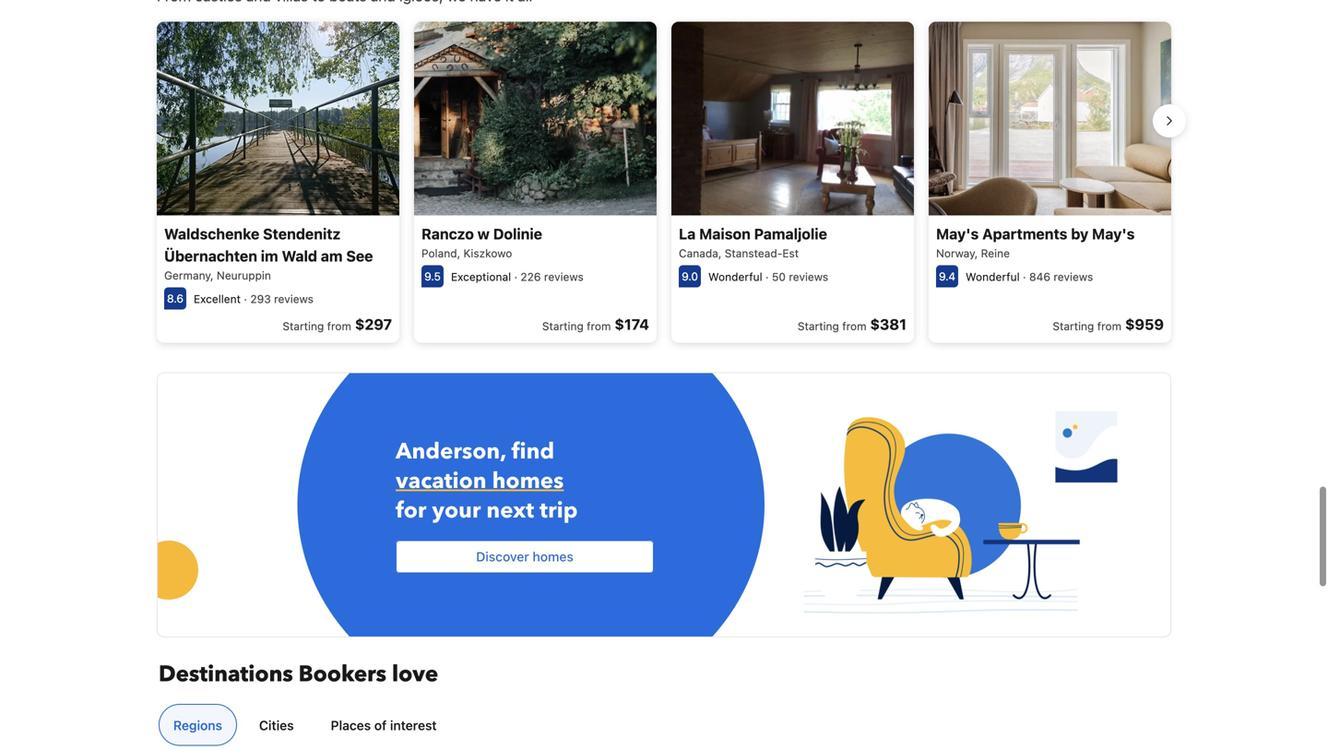Task type: describe. For each thing, give the bounding box(es) containing it.
find
[[512, 436, 555, 467]]

vacation homes
[[396, 466, 564, 496]]

la
[[679, 225, 696, 243]]

destinations bookers love
[[159, 659, 438, 690]]

canada,
[[679, 247, 722, 260]]

poland,
[[422, 247, 461, 260]]

50
[[772, 271, 786, 283]]

love
[[392, 659, 438, 690]]

excellent
[[194, 293, 241, 306]]

next
[[487, 495, 534, 526]]

from for $297
[[327, 320, 351, 333]]

destinations
[[159, 659, 293, 690]]

starting for $174
[[542, 320, 584, 333]]

of
[[374, 718, 387, 733]]

9.0 element
[[679, 265, 701, 288]]

1 may's from the left
[[937, 225, 979, 243]]

wonderful element for maison
[[709, 271, 763, 283]]

846
[[1030, 271, 1051, 283]]

places
[[331, 718, 371, 733]]

may's apartments by may's norway, reine
[[937, 225, 1135, 260]]

excellent · 293 reviews
[[194, 293, 314, 306]]

übernachten
[[164, 247, 257, 265]]

$381
[[871, 316, 907, 333]]

pamaljolie
[[754, 225, 828, 243]]

for your next trip
[[396, 495, 578, 526]]

est
[[783, 247, 799, 260]]

from for $174
[[587, 320, 611, 333]]

waldschenke stendenitz übernachten im wald am see germany, neuruppin
[[164, 225, 373, 282]]

for
[[396, 495, 427, 526]]

waldschenke
[[164, 225, 260, 243]]

homes for discover homes
[[533, 549, 574, 564]]

starting from $174
[[542, 316, 650, 333]]

wonderful · 846 reviews
[[966, 271, 1094, 283]]

places of interest
[[331, 718, 437, 733]]

· for stanstead-
[[766, 271, 769, 283]]

interest
[[390, 718, 437, 733]]

$959
[[1126, 316, 1164, 333]]

from for $381
[[843, 320, 867, 333]]

reviews for by
[[1054, 271, 1094, 283]]

starting for $959
[[1053, 320, 1095, 333]]

wald
[[282, 247, 317, 265]]

293
[[250, 293, 271, 306]]

see
[[346, 247, 373, 265]]

9.4 element
[[937, 265, 959, 288]]

apartments
[[983, 225, 1068, 243]]

trip
[[540, 495, 578, 526]]

9.5
[[425, 270, 441, 283]]

226
[[521, 271, 541, 283]]

cities
[[259, 718, 294, 733]]

homes for vacation homes
[[492, 466, 564, 496]]

w
[[478, 225, 490, 243]]

· for kiszkowo
[[514, 271, 518, 283]]

discover
[[476, 549, 529, 564]]

starting from $297
[[283, 316, 392, 333]]

ranczo
[[422, 225, 474, 243]]

dolinie
[[493, 225, 543, 243]]

$174
[[615, 316, 650, 333]]

vacation
[[396, 466, 487, 496]]



Task type: locate. For each thing, give the bounding box(es) containing it.
wonderful down reine
[[966, 271, 1020, 283]]

homes
[[492, 466, 564, 496], [533, 549, 574, 564]]

0 vertical spatial homes
[[492, 466, 564, 496]]

reviews right '226'
[[544, 271, 584, 283]]

reviews for dolinie
[[544, 271, 584, 283]]

reviews down est
[[789, 271, 829, 283]]

starting for $381
[[798, 320, 840, 333]]

wonderful element for apartments
[[966, 271, 1020, 283]]

3 from from the left
[[843, 320, 867, 333]]

· left 50
[[766, 271, 769, 283]]

exceptional
[[451, 271, 511, 283]]

am
[[321, 247, 343, 265]]

wonderful · 50 reviews
[[709, 271, 829, 283]]

tab list containing regions
[[151, 704, 1170, 747]]

from left $381
[[843, 320, 867, 333]]

wonderful down stanstead-
[[709, 271, 763, 283]]

wonderful element down stanstead-
[[709, 271, 763, 283]]

norway,
[[937, 247, 978, 260]]

starting down wonderful · 846 reviews
[[1053, 320, 1095, 333]]

main content containing anderson, find
[[139, 0, 1187, 714]]

from left $174 at the top left of the page
[[587, 320, 611, 333]]

may's right by
[[1093, 225, 1135, 243]]

reviews for pamaljolie
[[789, 271, 829, 283]]

2 may's from the left
[[1093, 225, 1135, 243]]

4 starting from the left
[[1053, 320, 1095, 333]]

·
[[514, 271, 518, 283], [766, 271, 769, 283], [1023, 271, 1027, 283], [244, 293, 247, 306]]

0 horizontal spatial wonderful element
[[709, 271, 763, 283]]

la maison pamaljolie canada, stanstead-est
[[679, 225, 828, 260]]

wonderful element down reine
[[966, 271, 1020, 283]]

starting inside starting from $174
[[542, 320, 584, 333]]

1 wonderful element from the left
[[709, 271, 763, 283]]

regions
[[173, 718, 222, 733]]

exceptional element
[[451, 271, 511, 283]]

1 starting from the left
[[283, 320, 324, 333]]

your
[[432, 495, 481, 526]]

wonderful for apartments
[[966, 271, 1020, 283]]

by
[[1071, 225, 1089, 243]]

reine
[[981, 247, 1010, 260]]

8.6 element
[[164, 288, 186, 310]]

exceptional · 226 reviews
[[451, 271, 584, 283]]

places of interest button
[[316, 704, 452, 746]]

from left $959
[[1098, 320, 1122, 333]]

0 horizontal spatial wonderful
[[709, 271, 763, 283]]

from inside starting from $297
[[327, 320, 351, 333]]

from inside starting from $174
[[587, 320, 611, 333]]

1 from from the left
[[327, 320, 351, 333]]

may's up norway,
[[937, 225, 979, 243]]

1 horizontal spatial wonderful
[[966, 271, 1020, 283]]

may's
[[937, 225, 979, 243], [1093, 225, 1135, 243]]

reviews
[[544, 271, 584, 283], [789, 271, 829, 283], [1054, 271, 1094, 283], [274, 293, 314, 306]]

starting for $297
[[283, 320, 324, 333]]

kiszkowo
[[464, 247, 512, 260]]

bookers
[[299, 659, 387, 690]]

· left 846
[[1023, 271, 1027, 283]]

starting
[[283, 320, 324, 333], [542, 320, 584, 333], [798, 320, 840, 333], [1053, 320, 1095, 333]]

9.4
[[939, 270, 956, 283]]

starting down exceptional · 226 reviews
[[542, 320, 584, 333]]

0 horizontal spatial may's
[[937, 225, 979, 243]]

9.0
[[682, 270, 698, 283]]

starting from $959
[[1053, 316, 1164, 333]]

1 vertical spatial homes
[[533, 549, 574, 564]]

starting inside starting from $297
[[283, 320, 324, 333]]

from inside starting from $381
[[843, 320, 867, 333]]

1 horizontal spatial wonderful element
[[966, 271, 1020, 283]]

9.5 element
[[422, 265, 444, 288]]

2 starting from the left
[[542, 320, 584, 333]]

wonderful element
[[709, 271, 763, 283], [966, 271, 1020, 283]]

from inside starting from $959
[[1098, 320, 1122, 333]]

wonderful
[[709, 271, 763, 283], [966, 271, 1020, 283]]

region
[[142, 14, 1187, 350]]

1 horizontal spatial may's
[[1093, 225, 1135, 243]]

anderson,
[[396, 436, 506, 467]]

maison
[[700, 225, 751, 243]]

2 wonderful from the left
[[966, 271, 1020, 283]]

im
[[261, 247, 278, 265]]

starting inside starting from $381
[[798, 320, 840, 333]]

starting left $381
[[798, 320, 840, 333]]

reviews right 846
[[1054, 271, 1094, 283]]

2 wonderful element from the left
[[966, 271, 1020, 283]]

3 starting from the left
[[798, 320, 840, 333]]

germany,
[[164, 269, 214, 282]]

stanstead-
[[725, 247, 783, 260]]

from
[[327, 320, 351, 333], [587, 320, 611, 333], [843, 320, 867, 333], [1098, 320, 1122, 333]]

region containing waldschenke stendenitz übernachten im wald am see
[[142, 14, 1187, 350]]

2 from from the left
[[587, 320, 611, 333]]

wonderful for maison
[[709, 271, 763, 283]]

reviews for übernachten
[[274, 293, 314, 306]]

neuruppin
[[217, 269, 271, 282]]

anderson, find
[[396, 436, 555, 467]]

from for $959
[[1098, 320, 1122, 333]]

· for norway,
[[1023, 271, 1027, 283]]

main content
[[139, 0, 1187, 714]]

· left 293 at the left top
[[244, 293, 247, 306]]

starting from $381
[[798, 316, 907, 333]]

tab list
[[151, 704, 1170, 747]]

regions button
[[159, 704, 237, 746]]

$297
[[355, 316, 392, 333]]

discover homes
[[476, 549, 574, 564]]

reviews right 293 at the left top
[[274, 293, 314, 306]]

8.6
[[167, 292, 184, 305]]

· for wald
[[244, 293, 247, 306]]

stendenitz
[[263, 225, 341, 243]]

1 wonderful from the left
[[709, 271, 763, 283]]

· left '226'
[[514, 271, 518, 283]]

from left $297
[[327, 320, 351, 333]]

starting down excellent · 293 reviews
[[283, 320, 324, 333]]

starting inside starting from $959
[[1053, 320, 1095, 333]]

excellent element
[[194, 293, 241, 306]]

cities button
[[245, 704, 309, 746]]

4 from from the left
[[1098, 320, 1122, 333]]

ranczo w dolinie poland, kiszkowo
[[422, 225, 543, 260]]



Task type: vqa. For each thing, say whether or not it's contained in the screenshot.
Central Coast California United States
no



